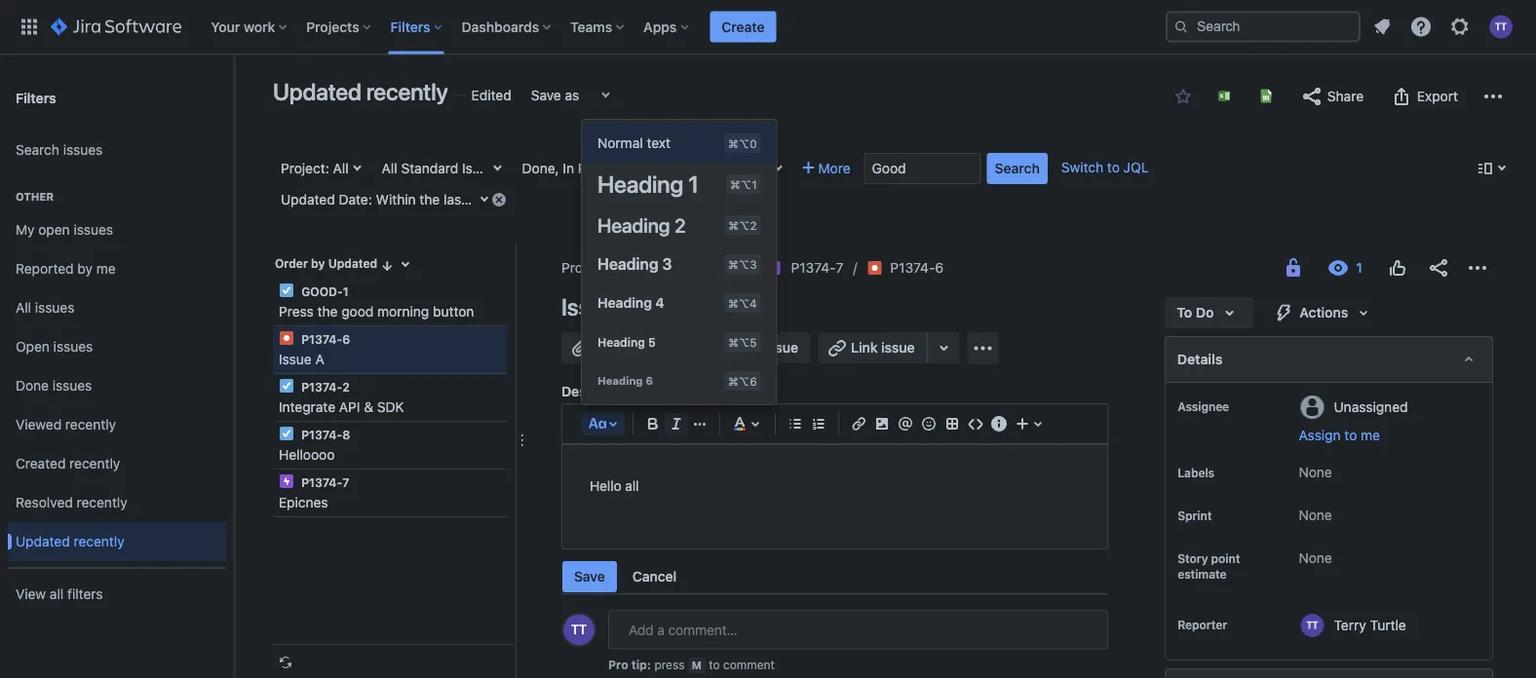 Task type: vqa. For each thing, say whether or not it's contained in the screenshot.
Open in Microsoft Excel image
yes



Task type: locate. For each thing, give the bounding box(es) containing it.
all inside hello all 'text field'
[[625, 478, 639, 494]]

1 types, from the left
[[499, 160, 540, 176]]

updated recently down projects popup button
[[273, 78, 448, 105]]

2 task image from the top
[[279, 378, 294, 394]]

to right m
[[709, 659, 720, 672]]

menu bar
[[608, 671, 799, 679]]

small image left open in microsoft excel icon
[[1176, 89, 1192, 104]]

Add a comment… field
[[608, 611, 1109, 650]]

story point estimate pin to top. only you can see pinned fields. image
[[1198, 582, 1213, 598]]

do right more
[[859, 160, 877, 176]]

save up profile image of terry turtle
[[574, 569, 605, 585]]

⌘⌥1
[[730, 177, 757, 191]]

search up 'other'
[[16, 142, 59, 158]]

save for save as
[[531, 87, 561, 103]]

to left jql
[[1108, 159, 1120, 176]]

1 horizontal spatial all
[[625, 478, 639, 494]]

1 vertical spatial small image
[[380, 258, 395, 274]]

1 horizontal spatial issue
[[882, 340, 915, 356]]

1 left bug,
[[688, 171, 699, 198]]

save inside "button"
[[531, 87, 561, 103]]

0 horizontal spatial 6
[[342, 333, 350, 346]]

issues for all issues
[[35, 300, 75, 316]]

filters up search issues
[[16, 89, 56, 106]]

0 horizontal spatial issue a
[[279, 352, 324, 368]]

heading
[[598, 171, 684, 198], [598, 214, 670, 236], [598, 255, 659, 274], [598, 295, 652, 311], [598, 335, 645, 349], [598, 375, 643, 388]]

1 horizontal spatial 6
[[646, 375, 653, 388]]

cancel
[[633, 569, 677, 585]]

story
[[1178, 552, 1209, 566]]

1 vertical spatial p1374-7
[[298, 476, 349, 490]]

p1374-7 up epicnes
[[298, 476, 349, 490]]

⌘⌥5
[[729, 335, 757, 349]]

week
[[480, 192, 512, 208]]

0 horizontal spatial me
[[96, 261, 116, 277]]

p1374-6 right bug icon
[[298, 333, 350, 346]]

1 for heading 1
[[688, 171, 699, 198]]

vote options: no one has voted for this issue yet. image
[[1387, 256, 1410, 280]]

small image up press the good morning button
[[380, 258, 395, 274]]

0 vertical spatial save
[[531, 87, 561, 103]]

test,
[[806, 160, 837, 176]]

view all filters
[[16, 587, 103, 603]]

to up "details"
[[1177, 305, 1193, 321]]

0 horizontal spatial issue
[[765, 340, 799, 356]]

heading for heading 2
[[598, 214, 670, 236]]

work
[[244, 19, 275, 35]]

search for search issues
[[16, 142, 59, 158]]

task image
[[279, 283, 294, 298], [279, 378, 294, 394]]

6 inside the p1374-6 'link'
[[936, 260, 944, 276]]

p1374- for helloooo
[[301, 428, 342, 442]]

bullet list ⌘⇧8 image
[[784, 412, 807, 436]]

profile image of terry turtle image
[[564, 615, 595, 646]]

do up "details"
[[1196, 305, 1214, 321]]

p1374- up integrate
[[301, 380, 342, 394]]

issues right open on the left of the page
[[53, 339, 93, 355]]

0 vertical spatial search
[[16, 142, 59, 158]]

6 down 5
[[646, 375, 653, 388]]

1 vertical spatial me
[[1361, 428, 1381, 444]]

the down the good-1
[[317, 304, 338, 320]]

more formatting image
[[688, 412, 712, 436]]

teams button
[[565, 11, 632, 42]]

6 right bug image
[[936, 260, 944, 276]]

issues for open issues
[[53, 339, 93, 355]]

me
[[96, 261, 116, 277], [1361, 428, 1381, 444]]

2 none from the top
[[1299, 508, 1333, 524]]

0 horizontal spatial 7
[[342, 476, 349, 490]]

0 horizontal spatial p1374-7
[[298, 476, 349, 490]]

by inside other group
[[77, 261, 93, 277]]

0 horizontal spatial a
[[315, 352, 324, 368]]

projects button
[[301, 11, 379, 42]]

recently inside "link"
[[74, 534, 124, 550]]

1 horizontal spatial issue a
[[562, 294, 635, 321]]

1 inside 'heading 1' group
[[688, 171, 699, 198]]

issues inside open issues link
[[53, 339, 93, 355]]

do
[[859, 160, 877, 176], [1196, 305, 1214, 321]]

me down my open issues link on the top left
[[96, 261, 116, 277]]

recently down resolved recently link
[[74, 534, 124, 550]]

all right view on the bottom left of the page
[[50, 587, 64, 603]]

1 vertical spatial to
[[1345, 428, 1358, 444]]

task image for integrate api & sdk
[[279, 378, 294, 394]]

1 vertical spatial task image
[[279, 378, 294, 394]]

p1374- right bug icon
[[301, 333, 342, 346]]

me inside other group
[[96, 261, 116, 277]]

2 horizontal spatial to
[[1345, 428, 1358, 444]]

1 vertical spatial to
[[1177, 305, 1193, 321]]

1 horizontal spatial by
[[311, 257, 325, 271]]

small image
[[1176, 89, 1192, 104], [380, 258, 395, 274]]

5
[[648, 335, 656, 349]]

0 horizontal spatial projects
[[306, 19, 359, 35]]

6 down good
[[342, 333, 350, 346]]

heading for heading 4
[[598, 295, 652, 311]]

Search field
[[1166, 11, 1361, 42]]

me down unassigned
[[1361, 428, 1381, 444]]

save left as
[[531, 87, 561, 103]]

0 horizontal spatial filters
[[16, 89, 56, 106]]

me for assign to me
[[1361, 428, 1381, 444]]

issue right link
[[882, 340, 915, 356]]

p1374-6 link
[[891, 256, 944, 280]]

heading for heading 3
[[598, 255, 659, 274]]

6
[[936, 260, 944, 276], [342, 333, 350, 346], [646, 375, 653, 388]]

banner containing your work
[[0, 0, 1537, 55]]

all standard issue types,                                 all sub-task issue types,                                 bug,                                 epic,                                 story,                                 task
[[382, 160, 843, 176]]

issue down "normal text"
[[626, 160, 659, 176]]

heading for heading 6
[[598, 375, 643, 388]]

none for labels
[[1299, 465, 1333, 481]]

info panel image
[[988, 412, 1011, 436]]

updated recently
[[273, 78, 448, 105], [16, 534, 124, 550]]

2 up project-
[[675, 214, 686, 236]]

1 vertical spatial updated recently
[[16, 534, 124, 550]]

1 horizontal spatial save
[[574, 569, 605, 585]]

projects up "heading 4"
[[562, 260, 613, 276]]

1 horizontal spatial types,
[[662, 160, 704, 176]]

2 vertical spatial none
[[1299, 550, 1333, 567]]

created
[[16, 456, 66, 472]]

1 horizontal spatial to
[[1177, 305, 1193, 321]]

all up open on the left of the page
[[16, 300, 31, 316]]

issues right open at top
[[74, 222, 113, 238]]

1 vertical spatial save
[[574, 569, 605, 585]]

0 horizontal spatial small image
[[380, 258, 395, 274]]

1 vertical spatial all
[[50, 587, 64, 603]]

banner
[[0, 0, 1537, 55]]

types,
[[499, 160, 540, 176], [662, 160, 704, 176]]

issues up my open issues
[[63, 142, 103, 158]]

small image inside order by updated "link"
[[380, 258, 395, 274]]

5 heading from the top
[[598, 335, 645, 349]]

search left switch
[[995, 160, 1040, 176]]

search image
[[1174, 19, 1190, 35]]

0 horizontal spatial do
[[859, 160, 877, 176]]

0 vertical spatial none
[[1299, 465, 1333, 481]]

issues inside search issues link
[[63, 142, 103, 158]]

1 horizontal spatial search
[[995, 160, 1040, 176]]

task image for press the good morning button
[[279, 283, 294, 298]]

3
[[662, 255, 672, 274]]

0 vertical spatial the
[[420, 192, 440, 208]]

text styles image
[[586, 412, 609, 436]]

1 vertical spatial 2
[[342, 380, 350, 394]]

1 task image from the top
[[279, 283, 294, 298]]

1 horizontal spatial the
[[420, 192, 440, 208]]

0 vertical spatial p1374-6
[[891, 260, 944, 276]]

updated inside other group
[[16, 534, 70, 550]]

table image
[[941, 412, 964, 436]]

1 vertical spatial a
[[315, 352, 324, 368]]

0 horizontal spatial types,
[[499, 160, 540, 176]]

assignee
[[1178, 400, 1230, 413]]

button
[[433, 304, 474, 320]]

save button
[[563, 562, 617, 593]]

search inside button
[[995, 160, 1040, 176]]

as
[[565, 87, 580, 103]]

1 horizontal spatial 7
[[836, 260, 844, 276]]

1 vertical spatial none
[[1299, 508, 1333, 524]]

1 vertical spatial issue a
[[279, 352, 324, 368]]

to right test,
[[841, 160, 856, 176]]

recently up created recently at the left of page
[[65, 417, 116, 433]]

all up within
[[382, 160, 398, 176]]

0 horizontal spatial p1374-6
[[298, 333, 350, 346]]

add a child issue
[[690, 340, 799, 356]]

share
[[1328, 88, 1364, 104]]

2 horizontal spatial 6
[[936, 260, 944, 276]]

recently
[[366, 78, 448, 105], [65, 417, 116, 433], [69, 456, 120, 472], [77, 495, 127, 511], [74, 534, 124, 550]]

projects inside projects popup button
[[306, 19, 359, 35]]

1 horizontal spatial a
[[620, 294, 635, 321]]

1 horizontal spatial p1374-7
[[791, 260, 844, 276]]

heading 6
[[598, 375, 653, 388]]

bold ⌘b image
[[642, 412, 665, 436]]

1 horizontal spatial p1374-6
[[891, 260, 944, 276]]

issue a down bug icon
[[279, 352, 324, 368]]

projects
[[306, 19, 359, 35], [562, 260, 613, 276]]

task image up press
[[279, 283, 294, 298]]

0 vertical spatial 7
[[836, 260, 844, 276]]

all left in
[[544, 160, 560, 176]]

recently down filters popup button
[[366, 78, 448, 105]]

attach
[[595, 340, 637, 356]]

api
[[339, 399, 360, 415]]

Description - Main content area, start typing to enter text. text field
[[590, 475, 1081, 522]]

save
[[531, 87, 561, 103], [574, 569, 605, 585]]

viewed recently
[[16, 417, 116, 433]]

p1374- for issue a
[[301, 333, 342, 346]]

1 vertical spatial p1374-6
[[298, 333, 350, 346]]

by inside "link"
[[311, 257, 325, 271]]

remove criteria image
[[491, 192, 507, 207]]

1 vertical spatial 7
[[342, 476, 349, 490]]

7 left bug image
[[836, 260, 844, 276]]

to
[[1108, 159, 1120, 176], [1345, 428, 1358, 444], [709, 659, 720, 672]]

project:
[[281, 160, 329, 176]]

types, down text
[[662, 160, 704, 176]]

by
[[311, 257, 325, 271], [77, 261, 93, 277]]

0 horizontal spatial all
[[50, 587, 64, 603]]

7 down 8
[[342, 476, 349, 490]]

0 horizontal spatial task
[[593, 160, 622, 176]]

0 vertical spatial 6
[[936, 260, 944, 276]]

child
[[730, 340, 761, 356]]

heading 2
[[598, 214, 686, 236]]

types, up remove criteria icon
[[499, 160, 540, 176]]

heading for heading 5
[[598, 335, 645, 349]]

assign to me button
[[1299, 426, 1473, 446]]

jql
[[1124, 159, 1149, 176]]

my open issues
[[16, 222, 113, 238]]

heading 3
[[598, 255, 672, 274]]

updated recently down 'resolved recently'
[[16, 534, 124, 550]]

the
[[420, 192, 440, 208], [317, 304, 338, 320]]

your work button
[[205, 11, 295, 42]]

1 heading from the top
[[598, 171, 684, 198]]

jira software image
[[51, 15, 182, 39], [51, 15, 182, 39]]

p1374- up helloooo
[[301, 428, 342, 442]]

1 vertical spatial search
[[995, 160, 1040, 176]]

task image up integrate
[[279, 378, 294, 394]]

order by updated
[[275, 257, 378, 271]]

attach button
[[562, 333, 649, 364]]

⌘⌥6
[[728, 374, 757, 388]]

1 horizontal spatial 2
[[675, 214, 686, 236]]

updated down projects popup button
[[273, 78, 361, 105]]

1 vertical spatial the
[[317, 304, 338, 320]]

by right order
[[311, 257, 325, 271]]

6 heading from the top
[[598, 375, 643, 388]]

actions image
[[1467, 256, 1490, 280]]

0 horizontal spatial 2
[[342, 380, 350, 394]]

text
[[647, 135, 671, 151]]

press the good morning button
[[279, 304, 474, 320]]

issues for search issues
[[63, 142, 103, 158]]

add
[[690, 340, 716, 356]]

created recently link
[[8, 445, 226, 484]]

2
[[675, 214, 686, 236], [342, 380, 350, 394]]

a up p1374-2
[[315, 352, 324, 368]]

0 horizontal spatial save
[[531, 87, 561, 103]]

details element
[[1165, 336, 1494, 383]]

search button
[[987, 153, 1048, 184]]

2 up api
[[342, 380, 350, 394]]

1 right last
[[470, 192, 476, 208]]

issues up viewed recently
[[52, 378, 92, 394]]

1 horizontal spatial updated recently
[[273, 78, 448, 105]]

0 horizontal spatial to
[[841, 160, 856, 176]]

issues inside all issues link
[[35, 300, 75, 316]]

the left last
[[420, 192, 440, 208]]

⌘⌥3
[[728, 257, 757, 271]]

2 horizontal spatial 1
[[688, 171, 699, 198]]

to right assign
[[1345, 428, 1358, 444]]

issues up the open issues
[[35, 300, 75, 316]]

1 vertical spatial do
[[1196, 305, 1214, 321]]

0 vertical spatial projects
[[306, 19, 359, 35]]

0 vertical spatial a
[[620, 294, 635, 321]]

0 vertical spatial 2
[[675, 214, 686, 236]]

projects right "work"
[[306, 19, 359, 35]]

filters right projects popup button
[[391, 19, 431, 35]]

task down normal at the left top of the page
[[593, 160, 622, 176]]

add app image
[[972, 337, 995, 360]]

1 horizontal spatial filters
[[391, 19, 431, 35]]

by for order
[[311, 257, 325, 271]]

1 horizontal spatial small image
[[1176, 89, 1192, 104]]

open in google sheets image
[[1259, 88, 1274, 104]]

by right reported
[[77, 261, 93, 277]]

updated down resolved
[[16, 534, 70, 550]]

last
[[444, 192, 466, 208]]

2 for p1374-2
[[342, 380, 350, 394]]

activity
[[562, 647, 611, 663]]

viewed recently link
[[8, 406, 226, 445]]

1374
[[711, 260, 741, 276]]

order by updated link
[[273, 252, 397, 275]]

heading 1 group
[[582, 124, 777, 401]]

all right hello
[[625, 478, 639, 494]]

2 inside 'heading 1' group
[[675, 214, 686, 236]]

p1374-7 right epic icon
[[791, 260, 844, 276]]

0 horizontal spatial by
[[77, 261, 93, 277]]

issue right child
[[765, 340, 799, 356]]

issue a down projects link
[[562, 294, 635, 321]]

1 horizontal spatial task
[[815, 160, 843, 176]]

normal text
[[598, 135, 671, 151]]

0 vertical spatial task image
[[279, 283, 294, 298]]

2 vertical spatial 6
[[646, 375, 653, 388]]

task right story,
[[815, 160, 843, 176]]

save inside button
[[574, 569, 605, 585]]

1 none from the top
[[1299, 465, 1333, 481]]

issue up week
[[462, 160, 495, 176]]

a left 4
[[620, 294, 635, 321]]

0 horizontal spatial search
[[16, 142, 59, 158]]

all inside view all filters link
[[50, 587, 64, 603]]

1 horizontal spatial do
[[1196, 305, 1214, 321]]

point
[[1212, 552, 1241, 566]]

⌘⌥2
[[729, 218, 757, 232]]

me for reported by me
[[96, 261, 116, 277]]

0 vertical spatial all
[[625, 478, 639, 494]]

add image, video, or file image
[[871, 412, 894, 436]]

0 vertical spatial updated recently
[[273, 78, 448, 105]]

1 horizontal spatial to
[[1108, 159, 1120, 176]]

0 vertical spatial to
[[841, 160, 856, 176]]

help image
[[1410, 15, 1433, 39]]

none for sprint
[[1299, 508, 1333, 524]]

recently down viewed recently link
[[69, 456, 120, 472]]

recently for updated recently "link" in the bottom of the page
[[74, 534, 124, 550]]

1 vertical spatial projects
[[562, 260, 613, 276]]

p1374-6 right bug image
[[891, 260, 944, 276]]

0 vertical spatial p1374-7
[[791, 260, 844, 276]]

updated
[[273, 78, 361, 105], [281, 192, 335, 208], [328, 257, 378, 271], [16, 534, 70, 550]]

0 vertical spatial do
[[859, 160, 877, 176]]

1 up good
[[343, 285, 349, 298]]

recently for created recently link
[[69, 456, 120, 472]]

recently down created recently link
[[77, 495, 127, 511]]

none
[[1299, 465, 1333, 481], [1299, 508, 1333, 524], [1299, 550, 1333, 567]]

p1374- up epicnes
[[301, 476, 342, 490]]

all inside other group
[[16, 300, 31, 316]]

2 heading from the top
[[598, 214, 670, 236]]

p1374- left the copy link to issue image
[[891, 260, 936, 276]]

4 heading from the top
[[598, 295, 652, 311]]

3 heading from the top
[[598, 255, 659, 274]]

p1374- for epicnes
[[301, 476, 342, 490]]

0 horizontal spatial updated recently
[[16, 534, 124, 550]]

to inside button
[[1345, 428, 1358, 444]]

2 types, from the left
[[662, 160, 704, 176]]

1 horizontal spatial me
[[1361, 428, 1381, 444]]

search for search
[[995, 160, 1040, 176]]

0 horizontal spatial to
[[709, 659, 720, 672]]

2 task from the left
[[815, 160, 843, 176]]

issues inside done issues link
[[52, 378, 92, 394]]

issues inside my open issues link
[[74, 222, 113, 238]]

updated up the good-1
[[328, 257, 378, 271]]

me inside button
[[1361, 428, 1381, 444]]

1 vertical spatial filters
[[16, 89, 56, 106]]

0 horizontal spatial 1
[[343, 285, 349, 298]]

0 vertical spatial issue a
[[562, 294, 635, 321]]

standard
[[401, 160, 459, 176]]

1 horizontal spatial projects
[[562, 260, 613, 276]]

other group
[[8, 170, 226, 568]]

issues for done issues
[[52, 378, 92, 394]]

all for view
[[50, 587, 64, 603]]

0 vertical spatial me
[[96, 261, 116, 277]]

0 vertical spatial to
[[1108, 159, 1120, 176]]

0 vertical spatial filters
[[391, 19, 431, 35]]



Task type: describe. For each thing, give the bounding box(es) containing it.
link issue
[[851, 340, 915, 356]]

done,                                 in progress,                                 launch ready,                                 launched,                                 test,                                 to do button
[[514, 153, 877, 184]]

open in microsoft excel image
[[1217, 88, 1233, 104]]

notifications image
[[1371, 15, 1394, 39]]

all standard issue types,                                 all sub-task issue types,                                 bug,                                 epic,                                 story,                                 task button
[[374, 153, 843, 184]]

cancel button
[[621, 562, 689, 593]]

hello all
[[590, 478, 639, 494]]

story point estimate
[[1178, 552, 1241, 581]]

pro
[[608, 659, 629, 672]]

search issues
[[16, 142, 103, 158]]

more
[[819, 160, 851, 176]]

description
[[562, 384, 637, 400]]

settings image
[[1449, 15, 1472, 39]]

to for assign
[[1345, 428, 1358, 444]]

primary element
[[12, 0, 1166, 54]]

dashboards
[[462, 19, 539, 35]]

switch
[[1062, 159, 1104, 176]]

done,                                 in progress,                                 launch ready,                                 launched,                                 test,                                 to do
[[522, 160, 877, 176]]

updated recently link
[[8, 523, 226, 562]]

p1374- inside 'link'
[[891, 260, 936, 276]]

epic image
[[279, 474, 294, 490]]

create
[[722, 19, 765, 35]]

link
[[851, 340, 878, 356]]

edited
[[472, 87, 512, 103]]

actions
[[1300, 305, 1349, 321]]

task image
[[279, 426, 294, 442]]

updated recently inside "link"
[[16, 534, 124, 550]]

launch
[[641, 160, 688, 176]]

2 vertical spatial to
[[709, 659, 720, 672]]

do inside "to do" 'dropdown button'
[[1196, 305, 1214, 321]]

3 none from the top
[[1299, 550, 1333, 567]]

resolved recently
[[16, 495, 127, 511]]

details
[[1178, 352, 1224, 368]]

updated date: within the last 1 week
[[281, 192, 512, 208]]

tip:
[[632, 659, 651, 672]]

your
[[211, 19, 240, 35]]

Search issues using keywords text field
[[865, 153, 982, 184]]

filters
[[67, 587, 103, 603]]

good
[[342, 304, 374, 320]]

1 horizontal spatial 1
[[470, 192, 476, 208]]

bug image
[[279, 331, 294, 346]]

turtle
[[1371, 617, 1407, 633]]

p1374- for integrate api & sdk
[[301, 380, 342, 394]]

issue down bug icon
[[279, 352, 312, 368]]

assign
[[1299, 428, 1341, 444]]

integrate
[[279, 399, 336, 415]]

⌘⌥0
[[728, 137, 757, 150]]

done issues
[[16, 378, 92, 394]]

save for save
[[574, 569, 605, 585]]

italic ⌘i image
[[665, 412, 688, 436]]

press
[[279, 304, 314, 320]]

terry turtle
[[1334, 617, 1407, 633]]

to for switch
[[1108, 159, 1120, 176]]

done issues link
[[8, 367, 226, 406]]

heading 1
[[598, 171, 699, 198]]

view all filters link
[[8, 575, 226, 614]]

2 issue from the left
[[882, 340, 915, 356]]

8
[[342, 428, 350, 442]]

press
[[655, 659, 685, 672]]

6 inside 'heading 1' group
[[646, 375, 653, 388]]

my open issues link
[[8, 211, 226, 250]]

filters button
[[385, 11, 450, 42]]

actions button
[[1261, 297, 1388, 329]]

sprint
[[1178, 509, 1212, 523]]

updated down project:
[[281, 192, 335, 208]]

sdk
[[377, 399, 404, 415]]

2 for heading 2
[[675, 214, 686, 236]]

filters inside filters popup button
[[391, 19, 431, 35]]

bug image
[[867, 260, 883, 276]]

recently for viewed recently link
[[65, 417, 116, 433]]

sidebar navigation image
[[213, 78, 255, 117]]

all issues link
[[8, 289, 226, 328]]

terry
[[1334, 617, 1367, 633]]

labels
[[1178, 466, 1215, 480]]

1 vertical spatial 6
[[342, 333, 350, 346]]

hello
[[590, 478, 622, 494]]

open
[[38, 222, 70, 238]]

to inside dropdown button
[[841, 160, 856, 176]]

my
[[16, 222, 35, 238]]

heading 4
[[598, 295, 665, 311]]

epic,
[[740, 160, 771, 176]]

all up date: at left top
[[333, 160, 349, 176]]

to inside 'dropdown button'
[[1177, 305, 1193, 321]]

mention image
[[894, 412, 918, 436]]

project-1374
[[660, 260, 741, 276]]

share image
[[1428, 256, 1451, 280]]

search issues link
[[8, 131, 226, 170]]

link web pages and more image
[[933, 336, 956, 360]]

numbered list ⌘⇧7 image
[[807, 412, 831, 436]]

unassigned
[[1334, 399, 1409, 415]]

recently for resolved recently link
[[77, 495, 127, 511]]

good-
[[301, 285, 343, 298]]

epic image
[[766, 260, 782, 276]]

0 vertical spatial small image
[[1176, 89, 1192, 104]]

m
[[692, 660, 702, 672]]

teams
[[571, 19, 613, 35]]

reporter
[[1178, 618, 1228, 632]]

export button
[[1381, 81, 1469, 112]]

normal
[[598, 135, 643, 151]]

done,
[[522, 160, 559, 176]]

reported
[[16, 261, 74, 277]]

1 for good-1
[[343, 285, 349, 298]]

open issues link
[[8, 328, 226, 367]]

integrate api & sdk
[[279, 399, 404, 415]]

copy link to issue image
[[940, 259, 956, 275]]

⌘⌥4
[[728, 296, 757, 310]]

reported by me link
[[8, 250, 226, 289]]

save as
[[531, 87, 580, 103]]

link issue button
[[818, 333, 929, 364]]

view
[[16, 587, 46, 603]]

add a child issue button
[[657, 333, 810, 364]]

created recently
[[16, 456, 120, 472]]

reported by me
[[16, 261, 116, 277]]

4
[[656, 295, 665, 311]]

estimate
[[1178, 568, 1227, 581]]

your profile and settings image
[[1490, 15, 1513, 39]]

open issues
[[16, 339, 93, 355]]

progress,
[[578, 160, 638, 176]]

1 issue from the left
[[765, 340, 799, 356]]

projects for projects popup button
[[306, 19, 359, 35]]

emoji image
[[918, 412, 941, 436]]

epicnes
[[279, 495, 328, 511]]

all for hello
[[625, 478, 639, 494]]

0 horizontal spatial the
[[317, 304, 338, 320]]

appswitcher icon image
[[18, 15, 41, 39]]

morning
[[377, 304, 429, 320]]

all issues
[[16, 300, 75, 316]]

dashboards button
[[456, 11, 559, 42]]

code snippet image
[[964, 412, 988, 436]]

1 task from the left
[[593, 160, 622, 176]]

sub-
[[563, 160, 593, 176]]

p1374- right epic icon
[[791, 260, 836, 276]]

heading for heading 1
[[598, 171, 684, 198]]

do inside the "done,                                 in progress,                                 launch ready,                                 launched,                                 test,                                 to do" dropdown button
[[859, 160, 877, 176]]

p1374-8
[[298, 428, 350, 442]]

link image
[[847, 412, 871, 436]]

project 1374 image
[[637, 260, 652, 276]]

issue down projects link
[[562, 294, 615, 321]]

create button
[[710, 11, 777, 42]]

export
[[1418, 88, 1459, 104]]

apps button
[[638, 11, 697, 42]]

p1374-2
[[298, 380, 350, 394]]

projects for projects link
[[562, 260, 613, 276]]

by for reported
[[77, 261, 93, 277]]

automation element
[[1165, 669, 1494, 679]]



